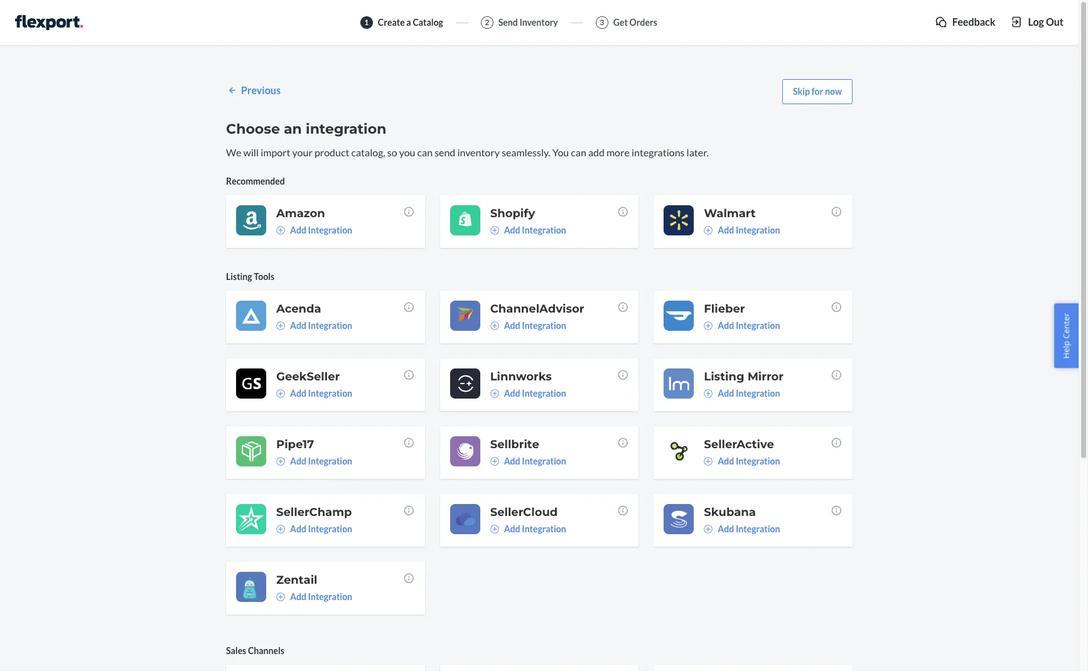 Task type: describe. For each thing, give the bounding box(es) containing it.
center
[[1061, 313, 1072, 339]]

plus circle image for sellerchamp
[[276, 525, 285, 534]]

feedback link
[[935, 15, 995, 29]]

plus circle image for pipe17
[[276, 457, 285, 466]]

plus circle image for skubana
[[704, 525, 713, 534]]

listing mirror
[[704, 370, 784, 384]]

add integration link for sellerchamp
[[276, 523, 352, 535]]

add for selleractive
[[718, 456, 734, 466]]

linnworks
[[490, 370, 552, 384]]

skubana
[[704, 505, 756, 519]]

seamlessly.
[[502, 146, 550, 158]]

sales
[[226, 645, 246, 656]]

add integration link for pipe17
[[276, 455, 352, 468]]

2
[[485, 18, 489, 27]]

get
[[613, 17, 628, 28]]

catalog
[[413, 17, 443, 28]]

send
[[435, 146, 455, 158]]

integration for flieber
[[736, 320, 780, 331]]

integrations
[[632, 146, 685, 158]]

create
[[378, 17, 405, 28]]

add integration link for skubana
[[704, 523, 780, 535]]

1
[[364, 18, 369, 27]]

integration for skubana
[[736, 524, 780, 534]]

plus circle image for shopify
[[490, 226, 499, 235]]

flieber
[[704, 302, 745, 316]]

plus circle image for channeladvisor
[[490, 321, 499, 330]]

out
[[1046, 16, 1064, 28]]

add integration for geekseller
[[290, 388, 352, 399]]

integration for amazon
[[308, 225, 352, 235]]

integration for linnworks
[[522, 388, 566, 399]]

choose
[[226, 121, 280, 138]]

add integration for pipe17
[[290, 456, 352, 466]]

add for zentail
[[290, 591, 306, 602]]

add integration link for listing mirror
[[704, 387, 780, 400]]

log out
[[1028, 16, 1064, 28]]

add integration link for geekseller
[[276, 387, 352, 400]]

add for geekseller
[[290, 388, 306, 399]]

you
[[399, 146, 415, 158]]

integration for zentail
[[308, 591, 352, 602]]

add for acenda
[[290, 320, 306, 331]]

add integration for sellbrite
[[504, 456, 566, 466]]

add integration link for acenda
[[276, 319, 352, 332]]

add integration link for linnworks
[[490, 387, 566, 400]]

add integration for acenda
[[290, 320, 352, 331]]

plus circle image for walmart
[[704, 226, 713, 235]]

plus circle image for listing mirror
[[704, 389, 713, 398]]

add integration for sellerchamp
[[290, 524, 352, 534]]

skip for now
[[793, 86, 842, 97]]

add integration for shopify
[[504, 225, 566, 235]]

add for sellerchamp
[[290, 524, 306, 534]]

add integration for linnworks
[[504, 388, 566, 399]]

add integration for flieber
[[718, 320, 780, 331]]

add for channeladvisor
[[504, 320, 520, 331]]

add for shopify
[[504, 225, 520, 235]]

previous
[[241, 84, 281, 96]]

tools
[[254, 271, 274, 282]]

for
[[812, 86, 823, 97]]

orders
[[629, 17, 657, 28]]

selleractive
[[704, 438, 774, 451]]

integration for walmart
[[736, 225, 780, 235]]

integration for listing mirror
[[736, 388, 780, 399]]

plus circle image for flieber
[[704, 321, 713, 330]]

add for skubana
[[718, 524, 734, 534]]

send inventory
[[498, 17, 558, 28]]



Task type: locate. For each thing, give the bounding box(es) containing it.
add integration down skubana
[[718, 524, 780, 534]]

add integration link for sellbrite
[[490, 455, 566, 468]]

plus circle image down the pipe17
[[276, 457, 285, 466]]

0 horizontal spatial can
[[417, 146, 433, 158]]

recommended
[[226, 176, 285, 186]]

listing left mirror
[[704, 370, 744, 384]]

add integration down sellercloud
[[504, 524, 566, 534]]

we
[[226, 146, 241, 158]]

add integration link down the channeladvisor
[[490, 319, 566, 332]]

add integration for zentail
[[290, 591, 352, 602]]

2 horizontal spatial plus circle image
[[704, 389, 713, 398]]

add integration link for sellercloud
[[490, 523, 566, 535]]

import
[[261, 146, 290, 158]]

plus circle image down 'linnworks' at the bottom of page
[[490, 389, 499, 398]]

log out button
[[1011, 15, 1064, 29]]

plus circle image
[[276, 321, 285, 330], [490, 389, 499, 398], [704, 389, 713, 398]]

flexport logo image
[[15, 15, 83, 30]]

1 horizontal spatial plus circle image
[[490, 389, 499, 398]]

1 vertical spatial listing
[[704, 370, 744, 384]]

skip for now link
[[782, 79, 853, 104]]

plus circle image down the channeladvisor
[[490, 321, 499, 330]]

1 horizontal spatial can
[[571, 146, 586, 158]]

can
[[417, 146, 433, 158], [571, 146, 586, 158]]

add integration link down acenda
[[276, 319, 352, 332]]

get orders
[[613, 17, 657, 28]]

integration down sellercloud
[[522, 524, 566, 534]]

add integration
[[290, 225, 352, 235], [504, 225, 566, 235], [718, 225, 780, 235], [290, 320, 352, 331], [504, 320, 566, 331], [718, 320, 780, 331], [290, 388, 352, 399], [504, 388, 566, 399], [718, 388, 780, 399], [290, 456, 352, 466], [504, 456, 566, 466], [718, 456, 780, 466], [290, 524, 352, 534], [504, 524, 566, 534], [718, 524, 780, 534], [290, 591, 352, 602]]

add integration for channeladvisor
[[504, 320, 566, 331]]

0 vertical spatial listing
[[226, 271, 252, 282]]

integration for sellercloud
[[522, 524, 566, 534]]

2 can from the left
[[571, 146, 586, 158]]

plus circle image down amazon
[[276, 226, 285, 235]]

listing left tools
[[226, 271, 252, 282]]

feedback
[[952, 16, 995, 28]]

add integration down flieber
[[718, 320, 780, 331]]

you
[[552, 146, 569, 158]]

plus circle image down geekseller in the bottom of the page
[[276, 389, 285, 398]]

plus circle image down sellercloud
[[490, 525, 499, 534]]

integration for channeladvisor
[[522, 320, 566, 331]]

add down listing mirror
[[718, 388, 734, 399]]

add
[[290, 225, 306, 235], [504, 225, 520, 235], [718, 225, 734, 235], [290, 320, 306, 331], [504, 320, 520, 331], [718, 320, 734, 331], [290, 388, 306, 399], [504, 388, 520, 399], [718, 388, 734, 399], [290, 456, 306, 466], [504, 456, 520, 466], [718, 456, 734, 466], [290, 524, 306, 534], [504, 524, 520, 534], [718, 524, 734, 534], [290, 591, 306, 602]]

amazon
[[276, 206, 325, 220]]

add integration link for flieber
[[704, 319, 780, 332]]

add integration link down amazon
[[276, 224, 352, 237]]

add integration link down geekseller in the bottom of the page
[[276, 387, 352, 400]]

inventory
[[457, 146, 500, 158]]

add integration down walmart
[[718, 225, 780, 235]]

geekseller
[[276, 370, 340, 384]]

add integration down amazon
[[290, 225, 352, 235]]

integration down skubana
[[736, 524, 780, 534]]

plus circle image down flieber
[[704, 321, 713, 330]]

integration for selleractive
[[736, 456, 780, 466]]

add integration link
[[276, 224, 352, 237], [490, 224, 566, 237], [704, 224, 780, 237], [276, 319, 352, 332], [490, 319, 566, 332], [704, 319, 780, 332], [276, 387, 352, 400], [490, 387, 566, 400], [704, 387, 780, 400], [276, 455, 352, 468], [490, 455, 566, 468], [704, 455, 780, 468], [276, 523, 352, 535], [490, 523, 566, 535], [704, 523, 780, 535], [276, 591, 352, 603]]

add integration down 'linnworks' at the bottom of page
[[504, 388, 566, 399]]

add integration link for amazon
[[276, 224, 352, 237]]

integration down 'linnworks' at the bottom of page
[[522, 388, 566, 399]]

integration for sellbrite
[[522, 456, 566, 466]]

plus circle image down 'sellerchamp'
[[276, 525, 285, 534]]

integration down zentail
[[308, 591, 352, 602]]

more
[[606, 146, 630, 158]]

plus circle image down acenda
[[276, 321, 285, 330]]

add integration down listing mirror
[[718, 388, 780, 399]]

add down acenda
[[290, 320, 306, 331]]

integration down walmart
[[736, 225, 780, 235]]

add integration link down zentail
[[276, 591, 352, 603]]

plus circle image down shopify
[[490, 226, 499, 235]]

add integration link down 'sellerchamp'
[[276, 523, 352, 535]]

plus circle image for geekseller
[[276, 389, 285, 398]]

add integration link for zentail
[[276, 591, 352, 603]]

add down geekseller in the bottom of the page
[[290, 388, 306, 399]]

add integration link for channeladvisor
[[490, 319, 566, 332]]

create a catalog
[[378, 17, 443, 28]]

add down the sellbrite
[[504, 456, 520, 466]]

add integration down selleractive
[[718, 456, 780, 466]]

later.
[[687, 146, 709, 158]]

add integration down acenda
[[290, 320, 352, 331]]

add down sellercloud
[[504, 524, 520, 534]]

skip
[[793, 86, 810, 97]]

catalog,
[[351, 146, 385, 158]]

add integration link down skubana
[[704, 523, 780, 535]]

add down selleractive
[[718, 456, 734, 466]]

add for amazon
[[290, 225, 306, 235]]

integration down flieber
[[736, 320, 780, 331]]

add integration for selleractive
[[718, 456, 780, 466]]

add
[[588, 146, 605, 158]]

integration down 'sellerchamp'
[[308, 524, 352, 534]]

add down amazon
[[290, 225, 306, 235]]

plus circle image down the sellbrite
[[490, 457, 499, 466]]

can left add
[[571, 146, 586, 158]]

now
[[825, 86, 842, 97]]

plus circle image for acenda
[[276, 321, 285, 330]]

3
[[600, 18, 604, 27]]

can right you
[[417, 146, 433, 158]]

add integration for skubana
[[718, 524, 780, 534]]

add integration down shopify
[[504, 225, 566, 235]]

integration for acenda
[[308, 320, 352, 331]]

add integration link down listing mirror
[[704, 387, 780, 400]]

add for sellbrite
[[504, 456, 520, 466]]

add integration for amazon
[[290, 225, 352, 235]]

plus circle image for sellbrite
[[490, 457, 499, 466]]

so
[[387, 146, 397, 158]]

add for listing mirror
[[718, 388, 734, 399]]

acenda
[[276, 302, 321, 316]]

0 horizontal spatial plus circle image
[[276, 321, 285, 330]]

add integration down the sellbrite
[[504, 456, 566, 466]]

add down shopify
[[504, 225, 520, 235]]

integration down the sellbrite
[[522, 456, 566, 466]]

help center button
[[1054, 303, 1079, 368]]

sellbrite
[[490, 438, 539, 451]]

log
[[1028, 16, 1044, 28]]

plus circle image down selleractive
[[704, 457, 713, 466]]

add down flieber
[[718, 320, 734, 331]]

plus circle image for amazon
[[276, 226, 285, 235]]

we will import your product catalog, so you can send inventory seamlessly. you can add more integrations later.
[[226, 146, 709, 158]]

add integration link down 'linnworks' at the bottom of page
[[490, 387, 566, 400]]

add down the channeladvisor
[[504, 320, 520, 331]]

plus circle image down skubana
[[704, 525, 713, 534]]

add for sellercloud
[[504, 524, 520, 534]]

add down 'sellerchamp'
[[290, 524, 306, 534]]

add integration down zentail
[[290, 591, 352, 602]]

will
[[243, 146, 259, 158]]

add integration down 'sellerchamp'
[[290, 524, 352, 534]]

pipe17
[[276, 438, 314, 451]]

add integration for sellercloud
[[504, 524, 566, 534]]

help
[[1061, 341, 1072, 358]]

add integration link down selleractive
[[704, 455, 780, 468]]

choose an integration
[[226, 121, 386, 138]]

add integration link down walmart
[[704, 224, 780, 237]]

integration for sellerchamp
[[308, 524, 352, 534]]

integration
[[306, 121, 386, 138]]

1 horizontal spatial listing
[[704, 370, 744, 384]]

integration down acenda
[[308, 320, 352, 331]]

add down skubana
[[718, 524, 734, 534]]

integration for shopify
[[522, 225, 566, 235]]

add integration link down the sellbrite
[[490, 455, 566, 468]]

walmart
[[704, 206, 756, 220]]

add integration link for selleractive
[[704, 455, 780, 468]]

integration down amazon
[[308, 225, 352, 235]]

plus circle image down listing mirror
[[704, 389, 713, 398]]

plus circle image for linnworks
[[490, 389, 499, 398]]

product
[[315, 146, 349, 158]]

inventory
[[520, 17, 558, 28]]

add for flieber
[[718, 320, 734, 331]]

shopify
[[490, 206, 535, 220]]

add integration link down sellercloud
[[490, 523, 566, 535]]

zentail
[[276, 573, 317, 587]]

1 can from the left
[[417, 146, 433, 158]]

add integration down geekseller in the bottom of the page
[[290, 388, 352, 399]]

integration for pipe17
[[308, 456, 352, 466]]

integration
[[308, 225, 352, 235], [522, 225, 566, 235], [736, 225, 780, 235], [308, 320, 352, 331], [522, 320, 566, 331], [736, 320, 780, 331], [308, 388, 352, 399], [522, 388, 566, 399], [736, 388, 780, 399], [308, 456, 352, 466], [522, 456, 566, 466], [736, 456, 780, 466], [308, 524, 352, 534], [522, 524, 566, 534], [736, 524, 780, 534], [308, 591, 352, 602]]

add for linnworks
[[504, 388, 520, 399]]

plus circle image down zentail
[[276, 593, 285, 601]]

mirror
[[748, 370, 784, 384]]

integration down the pipe17
[[308, 456, 352, 466]]

plus circle image for sellercloud
[[490, 525, 499, 534]]

integration down selleractive
[[736, 456, 780, 466]]

0 horizontal spatial listing
[[226, 271, 252, 282]]

add down walmart
[[718, 225, 734, 235]]

integration down the channeladvisor
[[522, 320, 566, 331]]

listing for listing tools
[[226, 271, 252, 282]]

listing for listing mirror
[[704, 370, 744, 384]]

your
[[292, 146, 313, 158]]

add integration down the pipe17
[[290, 456, 352, 466]]

sellerchamp
[[276, 505, 352, 519]]

add integration down the channeladvisor
[[504, 320, 566, 331]]

skip for now button
[[782, 79, 853, 104]]

integration down mirror
[[736, 388, 780, 399]]

send
[[498, 17, 518, 28]]

add down the pipe17
[[290, 456, 306, 466]]

plus circle image down walmart
[[704, 226, 713, 235]]

add integration link down flieber
[[704, 319, 780, 332]]

add integration link down the pipe17
[[276, 455, 352, 468]]

add for pipe17
[[290, 456, 306, 466]]

integration down geekseller in the bottom of the page
[[308, 388, 352, 399]]

plus circle image
[[276, 226, 285, 235], [490, 226, 499, 235], [704, 226, 713, 235], [490, 321, 499, 330], [704, 321, 713, 330], [276, 389, 285, 398], [276, 457, 285, 466], [490, 457, 499, 466], [704, 457, 713, 466], [276, 525, 285, 534], [490, 525, 499, 534], [704, 525, 713, 534], [276, 593, 285, 601]]

previous link
[[226, 83, 281, 98]]

add integration for listing mirror
[[718, 388, 780, 399]]

add integration link for shopify
[[490, 224, 566, 237]]

listing tools
[[226, 271, 274, 282]]

channeladvisor
[[490, 302, 584, 316]]

integration for geekseller
[[308, 388, 352, 399]]

sellercloud
[[490, 505, 558, 519]]

sales channels
[[226, 645, 284, 656]]

add down 'linnworks' at the bottom of page
[[504, 388, 520, 399]]

listing
[[226, 271, 252, 282], [704, 370, 744, 384]]

add down zentail
[[290, 591, 306, 602]]

plus circle image for selleractive
[[704, 457, 713, 466]]

help center
[[1061, 313, 1072, 358]]

add for walmart
[[718, 225, 734, 235]]

add integration for walmart
[[718, 225, 780, 235]]

add integration link for walmart
[[704, 224, 780, 237]]

integration down shopify
[[522, 225, 566, 235]]

a
[[406, 17, 411, 28]]

plus circle image for zentail
[[276, 593, 285, 601]]

an
[[284, 121, 302, 138]]

channels
[[248, 645, 284, 656]]

add integration link down shopify
[[490, 224, 566, 237]]



